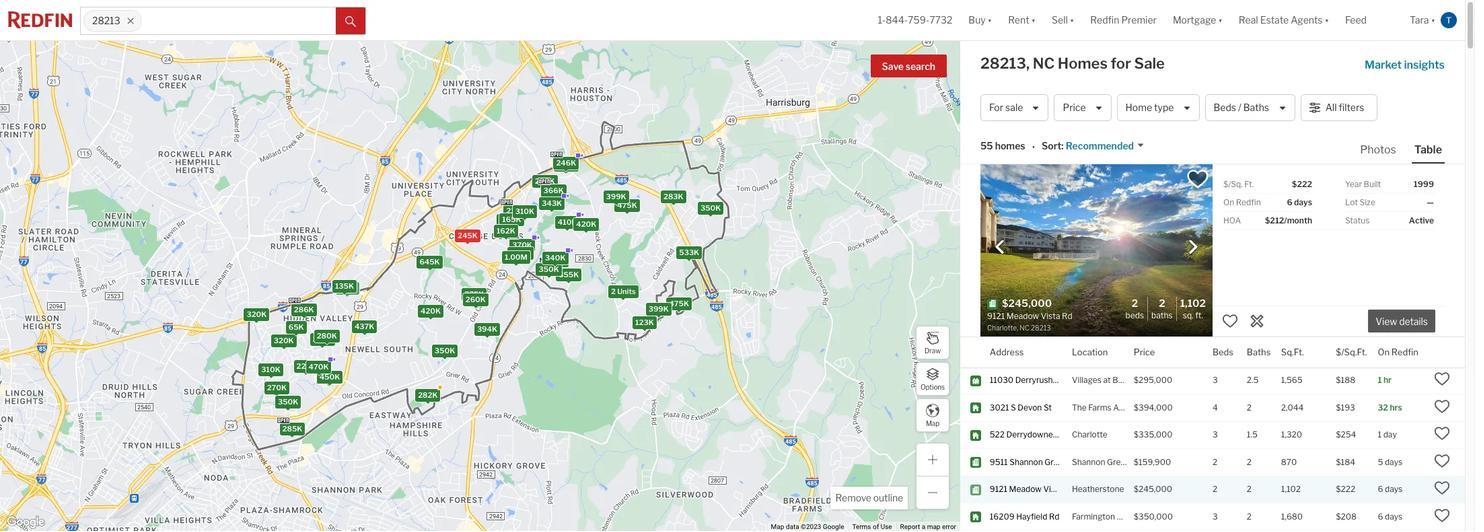 Task type: describe. For each thing, give the bounding box(es) containing it.
use
[[881, 523, 892, 530]]

submit search image
[[345, 16, 356, 27]]

0 horizontal spatial 475k
[[617, 201, 637, 210]]

470k
[[308, 362, 328, 372]]

feed button
[[1337, 0, 1402, 40]]

0 horizontal spatial 310k
[[261, 365, 280, 375]]

sell
[[1052, 14, 1068, 26]]

agents
[[1291, 14, 1323, 26]]

sort
[[1042, 140, 1062, 152]]

homes
[[1058, 55, 1108, 72]]

remove outline button
[[831, 487, 908, 510]]

for
[[1111, 55, 1131, 72]]

1 horizontal spatial price
[[1134, 346, 1155, 357]]

229k
[[296, 362, 316, 371]]

$212/month
[[1265, 215, 1313, 225]]

map for map
[[926, 419, 940, 427]]

1-844-759-7732 link
[[878, 14, 953, 26]]

days for $184
[[1385, 457, 1403, 467]]

▾ inside dropdown button
[[1325, 14, 1329, 26]]

hrs
[[1390, 402, 1403, 413]]

mortgage ▾ button
[[1165, 0, 1231, 40]]

1 hr
[[1378, 375, 1392, 385]]

437k
[[354, 321, 374, 331]]

0 vertical spatial 6 days
[[1287, 197, 1313, 207]]

2 inside map region
[[611, 287, 616, 296]]

5
[[1378, 457, 1383, 467]]

2 green from the left
[[1107, 457, 1130, 467]]

beds for beds / baths
[[1214, 102, 1236, 113]]

all filters
[[1326, 102, 1365, 113]]

user photo image
[[1441, 12, 1457, 28]]

$245,000
[[1134, 484, 1173, 494]]

rent ▾
[[1008, 14, 1036, 26]]

home type
[[1126, 102, 1174, 113]]

165k
[[502, 215, 521, 224]]

28213,
[[981, 55, 1030, 72]]

9121 meadow vista rd heatherstone
[[990, 484, 1124, 494]]

0 vertical spatial rd
[[1065, 484, 1075, 494]]

1 vertical spatial baths
[[1152, 310, 1173, 320]]

days for $222
[[1385, 484, 1403, 494]]

tara ▾
[[1410, 14, 1436, 26]]

farmington
[[1072, 511, 1115, 522]]

e
[[1098, 457, 1103, 467]]

1 vertical spatial 420k
[[420, 306, 441, 316]]

location
[[1072, 346, 1108, 357]]

farms
[[1089, 402, 1112, 413]]

creek
[[1134, 375, 1156, 385]]

6 for $222
[[1378, 484, 1384, 494]]

hoa
[[1224, 215, 1241, 225]]

$193
[[1336, 402, 1355, 413]]

343k
[[542, 199, 562, 208]]

1 vertical spatial beds
[[1126, 310, 1144, 320]]

view details link
[[1368, 308, 1436, 333]]

1-844-759-7732
[[878, 14, 953, 26]]

2 inside 2 baths
[[1159, 297, 1166, 309]]

1 horizontal spatial $222
[[1336, 484, 1356, 494]]

11030
[[990, 375, 1014, 385]]

data
[[786, 523, 799, 530]]

favorite this home image left "x-out this home" image
[[1222, 313, 1239, 329]]

s
[[1011, 402, 1016, 413]]

redfin inside on redfin button
[[1392, 346, 1419, 357]]

real
[[1239, 14, 1259, 26]]

on inside on redfin button
[[1378, 346, 1390, 357]]

mortgage ▾
[[1173, 14, 1223, 26]]

save
[[882, 61, 904, 72]]

1 for 1 hr
[[1378, 375, 1382, 385]]

$/sq.ft. button
[[1336, 337, 1367, 367]]

photos button
[[1358, 143, 1412, 162]]

6 days for $208
[[1378, 511, 1403, 522]]

favorite this home image for 1 hr
[[1434, 371, 1451, 387]]

0 vertical spatial on redfin
[[1224, 197, 1261, 207]]

$159,900
[[1134, 457, 1171, 467]]

1 vertical spatial on redfin
[[1378, 346, 1419, 357]]

sq.
[[1183, 310, 1194, 320]]

beds / baths
[[1214, 102, 1270, 113]]

buy ▾ button
[[961, 0, 1000, 40]]

$394,000
[[1134, 402, 1173, 413]]

address
[[990, 346, 1024, 357]]

6 for $208
[[1378, 511, 1384, 522]]

favorite this home image for $208
[[1434, 507, 1451, 524]]

homes
[[995, 140, 1026, 152]]

favorite this home image for 5 days
[[1434, 453, 1451, 469]]

2 units
[[611, 287, 636, 296]]

645k
[[419, 257, 440, 266]]

1 vertical spatial price button
[[1134, 337, 1155, 367]]

1.00m
[[505, 252, 527, 262]]

9121
[[990, 484, 1008, 494]]

55
[[981, 140, 993, 152]]

335k
[[312, 334, 332, 344]]

remove
[[836, 492, 872, 503]]

recommended button
[[1064, 140, 1145, 153]]

3 for 2.5
[[1213, 375, 1218, 385]]

view
[[1376, 316, 1398, 327]]

map region
[[0, 0, 1024, 531]]

280k
[[316, 331, 337, 340]]

0 horizontal spatial on
[[1224, 197, 1235, 207]]

a
[[922, 523, 926, 530]]

photo of 9121 meadow vista rd, charlotte, nc 28213 image
[[981, 164, 1213, 337]]

error
[[942, 523, 956, 530]]

1 horizontal spatial 320k
[[273, 336, 294, 346]]

favorite this home image for $222
[[1434, 480, 1451, 496]]

report a map error
[[900, 523, 956, 530]]

1 vertical spatial 399k
[[648, 304, 669, 314]]

hayfield
[[1017, 511, 1048, 522]]

type
[[1154, 102, 1174, 113]]

$350,000
[[1134, 511, 1173, 522]]

details
[[1399, 316, 1428, 327]]

123k
[[635, 318, 654, 327]]

844-
[[886, 14, 908, 26]]

rd inside 16209 hayfield rd link
[[1049, 511, 1060, 522]]

355k
[[558, 270, 579, 279]]

410k
[[558, 217, 577, 227]]

1,102 for 1,102 sq. ft.
[[1180, 297, 1206, 309]]

favorite button checkbox
[[1187, 168, 1210, 190]]

favorite button image
[[1187, 168, 1210, 190]]

ft. inside 1,102 sq. ft.
[[1196, 310, 1203, 320]]

28213, nc homes for sale
[[981, 55, 1165, 72]]

buy
[[969, 14, 986, 26]]

baths button
[[1247, 337, 1271, 367]]

google image
[[3, 514, 48, 531]]



Task type: vqa. For each thing, say whether or not it's contained in the screenshot.
The To
no



Task type: locate. For each thing, give the bounding box(es) containing it.
3 3 from the top
[[1213, 511, 1218, 522]]

282k
[[418, 391, 437, 400]]

320k left 286k
[[246, 309, 266, 319]]

162k
[[496, 226, 515, 235]]

days right '5'
[[1385, 457, 1403, 467]]

baths
[[1244, 102, 1270, 113], [1152, 310, 1173, 320], [1247, 346, 1271, 357]]

0 vertical spatial favorite this home image
[[1434, 480, 1451, 496]]

320k down 65k
[[273, 336, 294, 346]]

beds left 2 baths
[[1126, 310, 1144, 320]]

rd right hayfield
[[1049, 511, 1060, 522]]

0 vertical spatial 1,102
[[1180, 297, 1206, 309]]

▾ for sell ▾
[[1070, 14, 1074, 26]]

1 horizontal spatial on redfin
[[1378, 346, 1419, 357]]

6 days up $212/month
[[1287, 197, 1313, 207]]

1 shannon from the left
[[1010, 457, 1043, 467]]

3 down 4 at the right
[[1213, 430, 1218, 440]]

mortgage
[[1173, 14, 1217, 26]]

0 horizontal spatial 420k
[[420, 306, 441, 316]]

▾ right sell
[[1070, 14, 1074, 26]]

3 right $350,000
[[1213, 511, 1218, 522]]

1,102 up 1,680
[[1281, 484, 1301, 494]]

0 vertical spatial dr
[[1055, 375, 1064, 385]]

2 vertical spatial 3
[[1213, 511, 1218, 522]]

1 horizontal spatial 399k
[[648, 304, 669, 314]]

2 vertical spatial baths
[[1247, 346, 1271, 357]]

3 for 1.5
[[1213, 430, 1218, 440]]

2 shannon from the left
[[1072, 457, 1106, 467]]

1 vertical spatial map
[[771, 523, 784, 530]]

0 horizontal spatial price button
[[1054, 94, 1112, 121]]

▾ for mortgage ▾
[[1219, 14, 1223, 26]]

beds / baths button
[[1205, 94, 1295, 121]]

rd right "vista" at the right bottom
[[1065, 484, 1075, 494]]

heatherstone
[[1072, 484, 1124, 494]]

1 vertical spatial redfin
[[1236, 197, 1261, 207]]

price up creek
[[1134, 346, 1155, 357]]

all filters button
[[1301, 94, 1378, 121]]

dr right derryrush
[[1055, 375, 1064, 385]]

3 ▾ from the left
[[1070, 14, 1074, 26]]

350k
[[700, 203, 721, 213], [538, 264, 559, 274], [434, 346, 455, 355], [278, 397, 298, 406]]

st
[[1044, 402, 1052, 413]]

days up $212/month
[[1294, 197, 1313, 207]]

1 vertical spatial ft.
[[1196, 310, 1203, 320]]

on
[[1224, 197, 1235, 207], [1378, 346, 1390, 357]]

450k
[[319, 372, 340, 382], [318, 373, 338, 382], [319, 373, 339, 382]]

baths inside button
[[1244, 102, 1270, 113]]

year built
[[1346, 179, 1381, 189]]

1 vertical spatial 1,102
[[1281, 484, 1301, 494]]

1,102 for 1,102
[[1281, 484, 1301, 494]]

1 vertical spatial rd
[[1049, 511, 1060, 522]]

1 vertical spatial 475k
[[669, 299, 689, 308]]

dr left unit on the bottom of the page
[[1070, 457, 1079, 467]]

245k
[[457, 231, 477, 240]]

sell ▾ button
[[1044, 0, 1083, 40]]

▾ right rent
[[1032, 14, 1036, 26]]

price button up creek
[[1134, 337, 1155, 367]]

1,102 sq. ft.
[[1180, 297, 1206, 320]]

▾ for buy ▾
[[988, 14, 992, 26]]

1 horizontal spatial green
[[1107, 457, 1130, 467]]

all
[[1326, 102, 1337, 113]]

0 vertical spatial 3
[[1213, 375, 1218, 385]]

1,320
[[1281, 430, 1303, 440]]

1
[[1378, 375, 1382, 385], [1378, 430, 1382, 440]]

1 horizontal spatial shannon
[[1072, 457, 1106, 467]]

price button up recommended
[[1054, 94, 1112, 121]]

0 horizontal spatial $222
[[1292, 179, 1313, 189]]

sale
[[1006, 102, 1023, 113]]

3021
[[990, 402, 1009, 413]]

map inside button
[[926, 419, 940, 427]]

1 horizontal spatial rd
[[1065, 484, 1075, 494]]

on up 1 hr
[[1378, 346, 1390, 357]]

310k up 270k
[[261, 365, 280, 375]]

0 horizontal spatial 1,102
[[1180, 297, 1206, 309]]

1 horizontal spatial map
[[926, 419, 940, 427]]

recommended
[[1066, 140, 1134, 152]]

previous button image
[[994, 240, 1007, 253]]

▾ for rent ▾
[[1032, 14, 1036, 26]]

0 vertical spatial 6
[[1287, 197, 1293, 207]]

522 derrydowne dr
[[990, 430, 1064, 440]]

▾ right agents
[[1325, 14, 1329, 26]]

759-
[[908, 14, 930, 26]]

map down options
[[926, 419, 940, 427]]

365k
[[545, 256, 566, 265]]

favorite this home image for 32 hrs
[[1434, 398, 1451, 415]]

redfin down $/sq. ft.
[[1236, 197, 1261, 207]]

rent ▾ button
[[1008, 0, 1036, 40]]

0 horizontal spatial 399k
[[606, 192, 626, 201]]

2 ▾ from the left
[[1032, 14, 1036, 26]]

market insights
[[1365, 59, 1445, 71]]

4 ▾ from the left
[[1219, 14, 1223, 26]]

522
[[990, 430, 1005, 440]]

favorite this home image for 1 day
[[1434, 426, 1451, 442]]

2 vertical spatial beds
[[1213, 346, 1234, 357]]

1 for 1 day
[[1378, 430, 1382, 440]]

0 vertical spatial 310k
[[515, 207, 534, 216]]

1 vertical spatial 3
[[1213, 430, 1218, 440]]

x-out this home image
[[1249, 313, 1265, 329]]

1 horizontal spatial 420k
[[576, 219, 596, 229]]

3 for 2
[[1213, 511, 1218, 522]]

0 vertical spatial 399k
[[606, 192, 626, 201]]

1,102
[[1180, 297, 1206, 309], [1281, 484, 1301, 494]]

None search field
[[142, 7, 336, 34]]

1,680
[[1281, 511, 1303, 522]]

baths right /
[[1244, 102, 1270, 113]]

favorite this home image right day
[[1434, 426, 1451, 442]]

1 left hr
[[1378, 375, 1382, 385]]

0 vertical spatial on
[[1224, 197, 1235, 207]]

shannon down 522 derrydowne dr link
[[1010, 457, 1043, 467]]

shannon down charlotte
[[1072, 457, 1106, 467]]

6 days for $222
[[1378, 484, 1403, 494]]

0 vertical spatial $222
[[1292, 179, 1313, 189]]

399k left 283k
[[606, 192, 626, 201]]

6 days right $208
[[1378, 511, 1403, 522]]

6 right $208
[[1378, 511, 1384, 522]]

lot
[[1346, 197, 1358, 207]]

baths up 2.5
[[1247, 346, 1271, 357]]

2 450k from the left
[[318, 373, 338, 382]]

1 green from the left
[[1045, 457, 1068, 467]]

1,565
[[1281, 375, 1303, 385]]

3 450k from the left
[[319, 373, 339, 382]]

1 vertical spatial favorite this home image
[[1434, 507, 1451, 524]]

6 up $212/month
[[1287, 197, 1293, 207]]

on up hoa at the right top of the page
[[1224, 197, 1235, 207]]

map left data
[[771, 523, 784, 530]]

the farms at backcreek
[[1072, 402, 1164, 413]]

370k
[[512, 240, 532, 249]]

▾ right tara
[[1431, 14, 1436, 26]]

2 vertical spatial 6 days
[[1378, 511, 1403, 522]]

2 1 from the top
[[1378, 430, 1382, 440]]

0 vertical spatial baths
[[1244, 102, 1270, 113]]

1 favorite this home image from the top
[[1434, 480, 1451, 496]]

1 horizontal spatial 310k
[[515, 207, 534, 216]]

real estate agents ▾ link
[[1239, 0, 1329, 40]]

9121 meadow vista rd link
[[990, 484, 1075, 495]]

2.5
[[1247, 375, 1259, 385]]

0 horizontal spatial shannon
[[1010, 457, 1043, 467]]

0 horizontal spatial map
[[771, 523, 784, 530]]

beds left baths button
[[1213, 346, 1234, 357]]

dr for 522 derrydowne dr
[[1055, 430, 1064, 440]]

1 horizontal spatial on
[[1378, 346, 1390, 357]]

for
[[989, 102, 1004, 113]]

0 horizontal spatial green
[[1045, 457, 1068, 467]]

remove 28213 image
[[127, 17, 135, 25]]

2 3 from the top
[[1213, 430, 1218, 440]]

28213
[[92, 15, 120, 27]]

1 horizontal spatial 475k
[[669, 299, 689, 308]]

1 vertical spatial 1
[[1378, 430, 1382, 440]]

on redfin
[[1224, 197, 1261, 207], [1378, 346, 1419, 357]]

6 ▾ from the left
[[1431, 14, 1436, 26]]

475k down 533k
[[669, 299, 689, 308]]

heading
[[987, 297, 1097, 333]]

1 3 from the top
[[1213, 375, 1218, 385]]

address button
[[990, 337, 1024, 367]]

0 vertical spatial map
[[926, 419, 940, 427]]

days
[[1294, 197, 1313, 207], [1385, 457, 1403, 467], [1385, 484, 1403, 494], [1385, 511, 1403, 522]]

beds inside button
[[1214, 102, 1236, 113]]

3 up 4 at the right
[[1213, 375, 1218, 385]]

map for map data ©2023 google
[[771, 523, 784, 530]]

310k up 162k
[[515, 207, 534, 216]]

32 hrs
[[1378, 402, 1403, 413]]

active
[[1409, 215, 1434, 225]]

price
[[1063, 102, 1086, 113], [1134, 346, 1155, 357]]

1 1 from the top
[[1378, 375, 1382, 385]]

1 vertical spatial 320k
[[273, 336, 294, 346]]

premier
[[1122, 14, 1157, 26]]

4
[[1213, 402, 1218, 413]]

286k
[[294, 305, 314, 314]]

0 vertical spatial price button
[[1054, 94, 1112, 121]]

0 vertical spatial beds
[[1214, 102, 1236, 113]]

1 horizontal spatial ft.
[[1245, 179, 1254, 189]]

unit
[[1080, 457, 1096, 467]]

0 horizontal spatial redfin
[[1091, 14, 1120, 26]]

days for $208
[[1385, 511, 1403, 522]]

hr
[[1384, 375, 1392, 385]]

475k left 283k
[[617, 201, 637, 210]]

1 horizontal spatial redfin
[[1236, 197, 1261, 207]]

1 vertical spatial dr
[[1055, 430, 1064, 440]]

devon
[[1018, 402, 1042, 413]]

11030 derryrush dr
[[990, 375, 1064, 385]]

340k
[[545, 253, 565, 263]]

redfin down view details
[[1392, 346, 1419, 357]]

0 vertical spatial 1
[[1378, 375, 1382, 385]]

—
[[1427, 197, 1434, 207]]

0 horizontal spatial ft.
[[1196, 310, 1203, 320]]

1 vertical spatial price
[[1134, 346, 1155, 357]]

16209 hayfield rd
[[990, 511, 1060, 522]]

$188
[[1336, 375, 1356, 385]]

366k
[[543, 186, 563, 195]]

on redfin down view details
[[1378, 346, 1419, 357]]

tara
[[1410, 14, 1429, 26]]

0 horizontal spatial price
[[1063, 102, 1086, 113]]

ft. right $/sq.
[[1245, 179, 1254, 189]]

1 vertical spatial 6
[[1378, 484, 1384, 494]]

baths left sq.
[[1152, 310, 1173, 320]]

dr right derrydowne
[[1055, 430, 1064, 440]]

map
[[926, 419, 940, 427], [771, 523, 784, 530]]

year
[[1346, 179, 1362, 189]]

0 vertical spatial 475k
[[617, 201, 637, 210]]

2 horizontal spatial redfin
[[1392, 346, 1419, 357]]

dr for 11030 derryrush dr
[[1055, 375, 1064, 385]]

1 vertical spatial 310k
[[261, 365, 280, 375]]

1,102 up sq.
[[1180, 297, 1206, 309]]

favorite this home image right 5 days
[[1434, 453, 1451, 469]]

5 ▾ from the left
[[1325, 14, 1329, 26]]

price up :
[[1063, 102, 1086, 113]]

$/sq.
[[1224, 179, 1243, 189]]

price inside button
[[1063, 102, 1086, 113]]

1 left day
[[1378, 430, 1382, 440]]

0 vertical spatial price
[[1063, 102, 1086, 113]]

1 horizontal spatial 1,102
[[1281, 484, 1301, 494]]

0 vertical spatial 420k
[[576, 219, 596, 229]]

table
[[1415, 143, 1442, 156]]

days right $208
[[1385, 511, 1403, 522]]

backcreek
[[1124, 402, 1164, 413]]

1 horizontal spatial price button
[[1134, 337, 1155, 367]]

next button image
[[1187, 240, 1200, 253]]

terms
[[852, 523, 871, 530]]

sq.ft. button
[[1281, 337, 1304, 367]]

399k up 123k
[[648, 304, 669, 314]]

favorite this home image right hr
[[1434, 371, 1451, 387]]

0 horizontal spatial 320k
[[246, 309, 266, 319]]

green right the e
[[1107, 457, 1130, 467]]

3
[[1213, 375, 1218, 385], [1213, 430, 1218, 440], [1213, 511, 1218, 522]]

0 vertical spatial redfin
[[1091, 14, 1120, 26]]

on redfin down $/sq. ft.
[[1224, 197, 1261, 207]]

ridge
[[1117, 511, 1139, 522]]

redfin inside "redfin premier" "button"
[[1091, 14, 1120, 26]]

days down 5 days
[[1385, 484, 1403, 494]]

2 vertical spatial dr
[[1070, 457, 1079, 467]]

derryrush
[[1016, 375, 1053, 385]]

favorite this home image
[[1434, 480, 1451, 496], [1434, 507, 1451, 524]]

1 vertical spatial $222
[[1336, 484, 1356, 494]]

beds for beds button
[[1213, 346, 1234, 357]]

save search
[[882, 61, 936, 72]]

green up 9121 meadow vista rd heatherstone
[[1045, 457, 1068, 467]]

1 ▾ from the left
[[988, 14, 992, 26]]

redfin left premier
[[1091, 14, 1120, 26]]

▾ for tara ▾
[[1431, 14, 1436, 26]]

map
[[927, 523, 941, 530]]

220k
[[506, 206, 526, 216]]

$222 up $212/month
[[1292, 179, 1313, 189]]

▾ right mortgage
[[1219, 14, 1223, 26]]

▾ right buy
[[988, 14, 992, 26]]

report a map error link
[[900, 523, 956, 530]]

$222 down $184
[[1336, 484, 1356, 494]]

$184
[[1336, 457, 1356, 467]]

status
[[1346, 215, 1370, 225]]

filters
[[1339, 102, 1365, 113]]

6 days down 5 days
[[1378, 484, 1403, 494]]

favorite this home image right the hrs
[[1434, 398, 1451, 415]]

0 horizontal spatial on redfin
[[1224, 197, 1261, 207]]

0 vertical spatial ft.
[[1245, 179, 1254, 189]]

charlotte
[[1072, 430, 1108, 440]]

1 450k from the left
[[319, 372, 340, 382]]

0 vertical spatial 320k
[[246, 309, 266, 319]]

2 vertical spatial redfin
[[1392, 346, 1419, 357]]

295k
[[535, 177, 555, 186]]

ft. right sq.
[[1196, 310, 1203, 320]]

favorite this home image
[[1222, 313, 1239, 329], [1434, 371, 1451, 387], [1434, 398, 1451, 415], [1434, 426, 1451, 442], [1434, 453, 1451, 469]]

location button
[[1072, 337, 1108, 367]]

beds left /
[[1214, 102, 1236, 113]]

246k
[[556, 158, 576, 168]]

2 vertical spatial 6
[[1378, 511, 1384, 522]]

6 down '5'
[[1378, 484, 1384, 494]]

0 horizontal spatial rd
[[1049, 511, 1060, 522]]

shannon
[[1010, 457, 1043, 467], [1072, 457, 1106, 467]]

2 inside 2 beds
[[1132, 297, 1138, 309]]

2 favorite this home image from the top
[[1434, 507, 1451, 524]]

1 vertical spatial on
[[1378, 346, 1390, 357]]

for sale
[[989, 102, 1023, 113]]

green
[[1045, 457, 1068, 467], [1107, 457, 1130, 467]]

sq.ft.
[[1281, 346, 1304, 357]]

1 vertical spatial 6 days
[[1378, 484, 1403, 494]]

save search button
[[871, 55, 947, 77]]

market
[[1365, 59, 1402, 71]]

320k
[[246, 309, 266, 319], [273, 336, 294, 346]]



